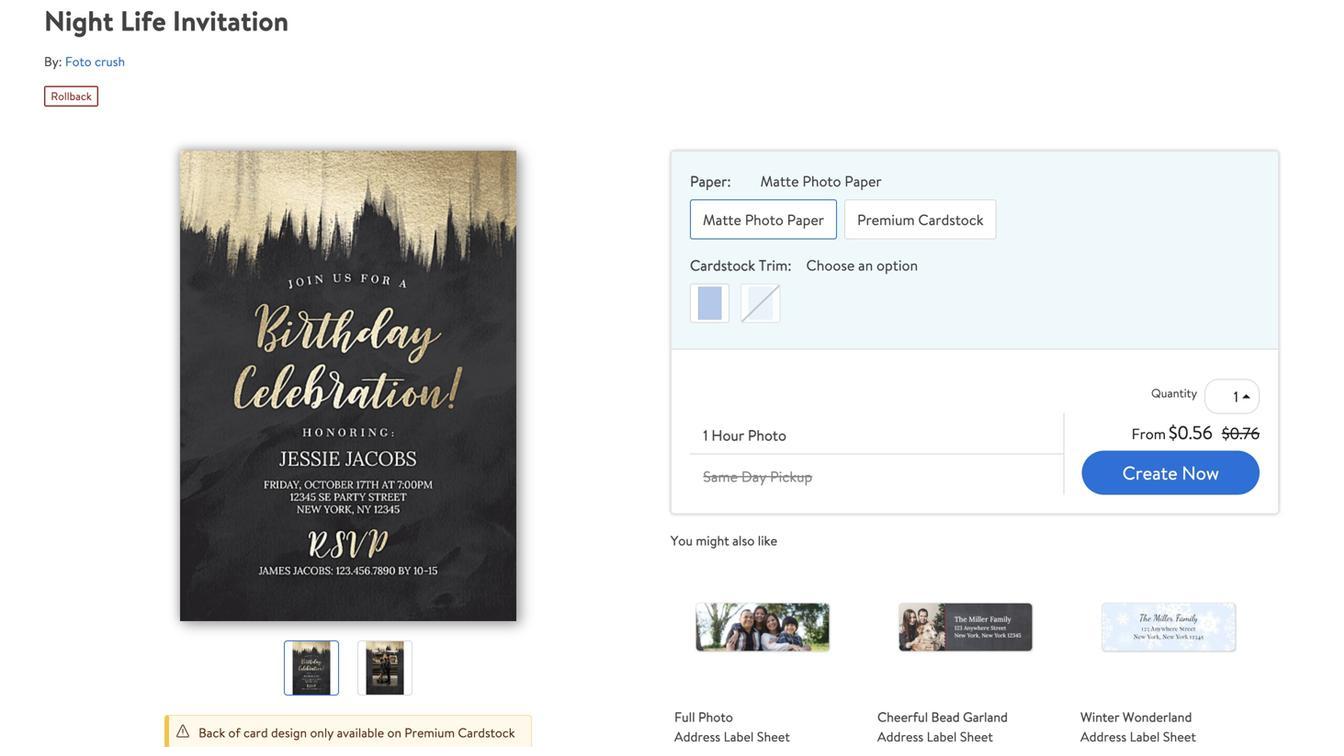 Task type: vqa. For each thing, say whether or not it's contained in the screenshot.
second Create Button from the left
no



Task type: describe. For each thing, give the bounding box(es) containing it.
.
[[1189, 420, 1193, 445]]

0 vertical spatial matte photo paper
[[761, 171, 882, 191]]

address for full
[[675, 728, 721, 746]]

choose an option
[[807, 255, 918, 275]]

label inside cheerful bead garland address label sheet
[[927, 728, 957, 746]]

thumbnail for same day 5x7 greeting card, matte, blank envelope  - night life invitation with night life invitation design 2 image
[[366, 642, 404, 695]]

1 horizontal spatial photo
[[803, 171, 841, 191]]

matte photo paper button
[[690, 200, 837, 239]]

might
[[696, 531, 730, 550]]

1 button
[[1205, 379, 1260, 414]]

foto crush link
[[65, 52, 125, 70]]

also
[[733, 531, 755, 550]]

cheerful bead garland address label sheet
[[878, 708, 1008, 746]]

day
[[742, 467, 767, 487]]

address label sheet image for bead
[[897, 558, 1035, 696]]

56
[[1193, 420, 1213, 445]]

by:
[[44, 52, 62, 70]]

paper inside matte photo paper button
[[787, 209, 824, 230]]

round image
[[743, 285, 779, 321]]

label for winter wonderland
[[1130, 728, 1160, 746]]

matte inside button
[[703, 209, 742, 230]]

now
[[1182, 460, 1220, 486]]

$ 0 . 56 $0.76
[[1169, 420, 1260, 445]]

create now link
[[1082, 451, 1260, 495]]

1 for 1 hour photo
[[704, 425, 708, 445]]

photo inside button
[[745, 209, 784, 230]]

premium cardstock button
[[845, 200, 997, 239]]

premium cardstock
[[858, 209, 984, 230]]

create now
[[1123, 460, 1220, 486]]

paper :
[[690, 171, 731, 191]]

night
[[44, 1, 114, 40]]

garland
[[963, 708, 1008, 726]]

1 for 1
[[1234, 387, 1239, 407]]

invitation
[[173, 1, 289, 40]]

you might also like
[[671, 531, 778, 550]]

0 vertical spatial matte
[[761, 171, 799, 191]]

cardstock inside premium cardstock button
[[919, 209, 984, 230]]

photo inside full photo address label sheet
[[699, 708, 733, 726]]

0 horizontal spatial paper
[[690, 171, 727, 191]]

address label sheet image for wonderland
[[1100, 558, 1238, 696]]

same day 5x7 greeting card, matte, blank envelope  - night life invitation with night life invitation design 1 image
[[180, 151, 517, 622]]

$
[[1169, 420, 1178, 445]]

address label sheet image for photo
[[694, 558, 832, 696]]

1 vertical spatial cardstock
[[690, 255, 756, 275]]

1 hour photo
[[704, 425, 787, 445]]

0
[[1178, 420, 1189, 445]]

pickup
[[770, 467, 813, 487]]

square image
[[692, 285, 728, 321]]

sheet inside cheerful bead garland address label sheet
[[960, 728, 993, 746]]

$0.76
[[1222, 422, 1260, 445]]

full photo address label sheet
[[675, 708, 790, 746]]

label for full photo
[[724, 728, 754, 746]]



Task type: locate. For each thing, give the bounding box(es) containing it.
1 label from the left
[[724, 728, 754, 746]]

0 vertical spatial cardstock
[[919, 209, 984, 230]]

address inside winter wonderland address label sheet
[[1081, 728, 1127, 746]]

choose
[[807, 255, 855, 275]]

hour
[[712, 425, 745, 445]]

sheet for winter wonderland address label sheet
[[1164, 728, 1197, 746]]

1 left hour
[[704, 425, 708, 445]]

1 horizontal spatial address label sheet image
[[897, 558, 1035, 696]]

1 vertical spatial 1
[[704, 425, 708, 445]]

label inside winter wonderland address label sheet
[[1130, 728, 1160, 746]]

same
[[704, 467, 738, 487]]

0 horizontal spatial photo
[[745, 209, 784, 230]]

1 sheet from the left
[[757, 728, 790, 746]]

address for winter
[[1081, 728, 1127, 746]]

2 horizontal spatial address label sheet image
[[1100, 558, 1238, 696]]

cardstock trim :
[[690, 255, 792, 275]]

0 vertical spatial 1
[[1234, 387, 1239, 407]]

2 address from the left
[[878, 728, 924, 746]]

1 vertical spatial :
[[788, 255, 792, 275]]

0 horizontal spatial address label sheet image
[[694, 558, 832, 696]]

you
[[671, 531, 693, 550]]

address down 'winter'
[[1081, 728, 1127, 746]]

1
[[1234, 387, 1239, 407], [704, 425, 708, 445]]

option
[[877, 255, 918, 275]]

address
[[675, 728, 721, 746], [878, 728, 924, 746], [1081, 728, 1127, 746]]

1 horizontal spatial :
[[788, 255, 792, 275]]

0 vertical spatial photo
[[748, 425, 787, 445]]

like
[[758, 531, 778, 550]]

1 up $0.76
[[1234, 387, 1239, 407]]

3 sheet from the left
[[1164, 728, 1197, 746]]

photo right "full"
[[699, 708, 733, 726]]

address label sheet image up wonderland
[[1100, 558, 1238, 696]]

1 inside button
[[1234, 387, 1239, 407]]

0 horizontal spatial matte
[[703, 209, 742, 230]]

premium
[[858, 209, 915, 230]]

winter wonderland address label sheet
[[1081, 708, 1197, 746]]

cardstock up square image
[[690, 255, 756, 275]]

1 horizontal spatial paper
[[787, 209, 824, 230]]

thumbnail for same day 5x7 greeting card, matte, blank envelope  - night life invitation with night life invitation design 1 image
[[293, 642, 331, 695]]

1 vertical spatial photo
[[699, 708, 733, 726]]

trim
[[759, 255, 788, 275]]

same day pickup
[[704, 467, 813, 487]]

1 vertical spatial matte photo paper
[[703, 209, 824, 230]]

sheet inside winter wonderland address label sheet
[[1164, 728, 1197, 746]]

1 horizontal spatial matte
[[761, 171, 799, 191]]

quantity
[[1152, 385, 1198, 401]]

0 vertical spatial :
[[727, 171, 731, 191]]

matte photo paper up matte photo paper button
[[761, 171, 882, 191]]

2 address label sheet image from the left
[[897, 558, 1035, 696]]

0 horizontal spatial cardstock
[[690, 255, 756, 275]]

sheet for full photo address label sheet
[[757, 728, 790, 746]]

photo up trim
[[745, 209, 784, 230]]

address label sheet image up garland
[[897, 558, 1035, 696]]

paper up matte photo paper button
[[690, 171, 727, 191]]

matte photo paper
[[761, 171, 882, 191], [703, 209, 824, 230]]

3 address from the left
[[1081, 728, 1127, 746]]

matte down "paper :"
[[703, 209, 742, 230]]

2 horizontal spatial paper
[[845, 171, 882, 191]]

3 label from the left
[[1130, 728, 1160, 746]]

0 horizontal spatial sheet
[[757, 728, 790, 746]]

1 horizontal spatial cardstock
[[919, 209, 984, 230]]

rollback
[[51, 88, 92, 104]]

sheet
[[757, 728, 790, 746], [960, 728, 993, 746], [1164, 728, 1197, 746]]

photo
[[748, 425, 787, 445], [699, 708, 733, 726]]

0 horizontal spatial 1
[[704, 425, 708, 445]]

address down "full"
[[675, 728, 721, 746]]

sheet inside full photo address label sheet
[[757, 728, 790, 746]]

address inside cheerful bead garland address label sheet
[[878, 728, 924, 746]]

1 vertical spatial matte
[[703, 209, 742, 230]]

cardstock
[[919, 209, 984, 230], [690, 255, 756, 275]]

label inside full photo address label sheet
[[724, 728, 754, 746]]

address label sheet image down like
[[694, 558, 832, 696]]

:
[[727, 171, 731, 191], [788, 255, 792, 275]]

address label sheet image
[[694, 558, 832, 696], [897, 558, 1035, 696], [1100, 558, 1238, 696]]

cardstock right premium
[[919, 209, 984, 230]]

2 label from the left
[[927, 728, 957, 746]]

paper
[[690, 171, 727, 191], [845, 171, 882, 191], [787, 209, 824, 230]]

1 horizontal spatial sheet
[[960, 728, 993, 746]]

create
[[1123, 460, 1178, 486]]

by: foto crush
[[44, 52, 125, 70]]

: left choose
[[788, 255, 792, 275]]

0 horizontal spatial :
[[727, 171, 731, 191]]

cheerful
[[878, 708, 928, 726]]

matte photo paper up trim
[[703, 209, 824, 230]]

matte up matte photo paper button
[[761, 171, 799, 191]]

1 horizontal spatial address
[[878, 728, 924, 746]]

photo right hour
[[748, 425, 787, 445]]

1 address from the left
[[675, 728, 721, 746]]

winter
[[1081, 708, 1120, 726]]

2 horizontal spatial address
[[1081, 728, 1127, 746]]

0 horizontal spatial address
[[675, 728, 721, 746]]

night life invitation
[[44, 1, 289, 40]]

crush
[[95, 52, 125, 70]]

wonderland
[[1123, 708, 1192, 726]]

0 horizontal spatial label
[[724, 728, 754, 746]]

full
[[675, 708, 695, 726]]

paper up premium
[[845, 171, 882, 191]]

matte photo paper inside button
[[703, 209, 824, 230]]

1 horizontal spatial 1
[[1234, 387, 1239, 407]]

photo up matte photo paper button
[[803, 171, 841, 191]]

: up matte photo paper button
[[727, 171, 731, 191]]

3 address label sheet image from the left
[[1100, 558, 1238, 696]]

1 address label sheet image from the left
[[694, 558, 832, 696]]

bead
[[932, 708, 960, 726]]

label
[[724, 728, 754, 746], [927, 728, 957, 746], [1130, 728, 1160, 746]]

2 horizontal spatial sheet
[[1164, 728, 1197, 746]]

foto
[[65, 52, 92, 70]]

1 vertical spatial photo
[[745, 209, 784, 230]]

address inside full photo address label sheet
[[675, 728, 721, 746]]

0 horizontal spatial photo
[[699, 708, 733, 726]]

matte
[[761, 171, 799, 191], [703, 209, 742, 230]]

photo
[[803, 171, 841, 191], [745, 209, 784, 230]]

1 horizontal spatial label
[[927, 728, 957, 746]]

0 vertical spatial photo
[[803, 171, 841, 191]]

1 horizontal spatial photo
[[748, 425, 787, 445]]

life
[[120, 1, 166, 40]]

paper up choose
[[787, 209, 824, 230]]

an
[[859, 255, 873, 275]]

address down 'cheerful'
[[878, 728, 924, 746]]

2 horizontal spatial label
[[1130, 728, 1160, 746]]

2 sheet from the left
[[960, 728, 993, 746]]



